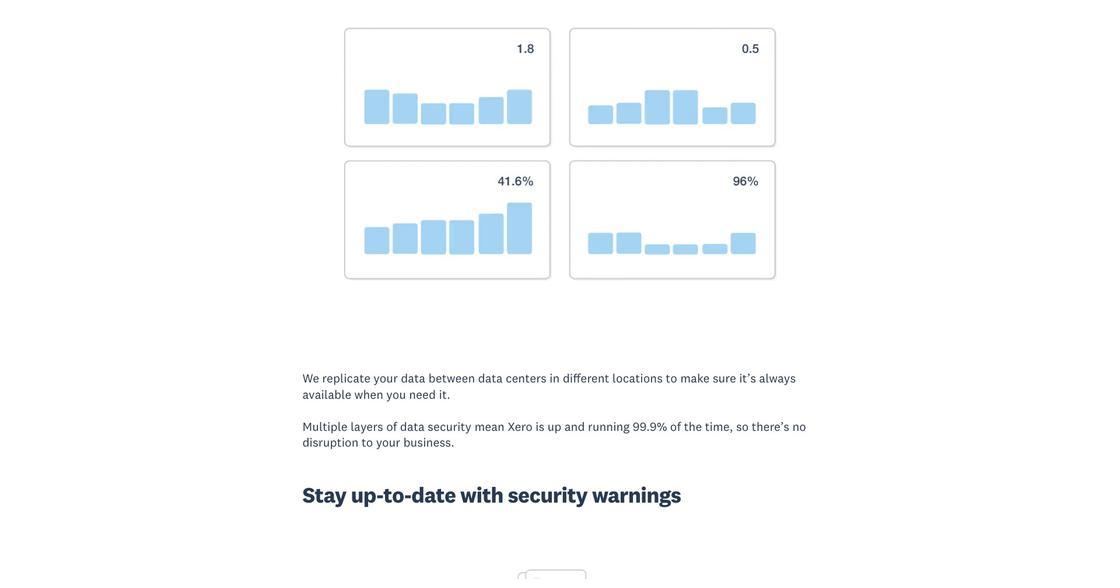 Task type: describe. For each thing, give the bounding box(es) containing it.
it's
[[739, 371, 756, 386]]

your inside we replicate your data between data centers in different locations to make sure it's always available when you need it.
[[374, 371, 398, 386]]

the
[[684, 419, 702, 435]]

99.9%
[[633, 419, 667, 435]]

multiple
[[302, 419, 348, 435]]

date
[[412, 482, 456, 509]]

multiple layers of data security mean xero is up and running 99.9% of the time, so there's no disruption to your business.
[[302, 419, 806, 451]]

running
[[588, 419, 630, 435]]

up
[[548, 419, 562, 435]]

disruption
[[302, 435, 359, 451]]

security inside multiple layers of data security mean xero is up and running 99.9% of the time, so there's no disruption to your business.
[[428, 419, 472, 435]]

time,
[[705, 419, 733, 435]]

data for security
[[400, 419, 425, 435]]

stay up-to-date with security warnings
[[302, 482, 681, 509]]

to inside we replicate your data between data centers in different locations to make sure it's always available when you need it.
[[666, 371, 677, 386]]

data left centers at the left of page
[[478, 371, 503, 386]]

and
[[565, 419, 585, 435]]

centers
[[506, 371, 547, 386]]

mean
[[475, 419, 505, 435]]

data for between
[[401, 371, 425, 386]]

warnings
[[592, 482, 681, 509]]

stay
[[302, 482, 346, 509]]



Task type: vqa. For each thing, say whether or not it's contained in the screenshot.
'time'
no



Task type: locate. For each thing, give the bounding box(es) containing it.
your inside multiple layers of data security mean xero is up and running 99.9% of the time, so there's no disruption to your business.
[[376, 435, 400, 451]]

data inside multiple layers of data security mean xero is up and running 99.9% of the time, so there's no disruption to your business.
[[400, 419, 425, 435]]

1 vertical spatial to
[[362, 435, 373, 451]]

business.
[[403, 435, 455, 451]]

between
[[429, 371, 475, 386]]

1 vertical spatial security
[[508, 482, 588, 509]]

need
[[409, 387, 436, 402]]

always
[[759, 371, 796, 386]]

your down the layers
[[376, 435, 400, 451]]

data up need
[[401, 371, 425, 386]]

0 horizontal spatial security
[[428, 419, 472, 435]]

your up you
[[374, 371, 398, 386]]

1 vertical spatial your
[[376, 435, 400, 451]]

to-
[[383, 482, 412, 509]]

0 horizontal spatial of
[[386, 419, 397, 435]]

four bar graphs show the progress of replicating data between data centers in various locations to ensure data availability. image
[[213, 0, 907, 313]]

to left make
[[666, 371, 677, 386]]

no
[[793, 419, 806, 435]]

to inside multiple layers of data security mean xero is up and running 99.9% of the time, so there's no disruption to your business.
[[362, 435, 373, 451]]

it.
[[439, 387, 450, 402]]

to
[[666, 371, 677, 386], [362, 435, 373, 451]]

with
[[460, 482, 503, 509]]

2 of from the left
[[670, 419, 681, 435]]

there's
[[752, 419, 790, 435]]

sure
[[713, 371, 736, 386]]

of
[[386, 419, 397, 435], [670, 419, 681, 435]]

stay up-to-date with security warnings image
[[213, 566, 907, 579]]

up-
[[351, 482, 383, 509]]

of left the
[[670, 419, 681, 435]]

0 vertical spatial to
[[666, 371, 677, 386]]

your
[[374, 371, 398, 386], [376, 435, 400, 451]]

xero
[[508, 419, 533, 435]]

security
[[428, 419, 472, 435], [508, 482, 588, 509]]

in
[[550, 371, 560, 386]]

different
[[563, 371, 610, 386]]

1 horizontal spatial security
[[508, 482, 588, 509]]

we
[[302, 371, 319, 386]]

0 horizontal spatial to
[[362, 435, 373, 451]]

locations
[[613, 371, 663, 386]]

data up business.
[[400, 419, 425, 435]]

layers
[[351, 419, 383, 435]]

1 of from the left
[[386, 419, 397, 435]]

of right the layers
[[386, 419, 397, 435]]

we replicate your data between data centers in different locations to make sure it's always available when you need it.
[[302, 371, 796, 402]]

replicate
[[322, 371, 371, 386]]

1 horizontal spatial of
[[670, 419, 681, 435]]

you
[[386, 387, 406, 402]]

0 vertical spatial security
[[428, 419, 472, 435]]

1 horizontal spatial to
[[666, 371, 677, 386]]

make
[[680, 371, 710, 386]]

available
[[302, 387, 351, 402]]

when
[[354, 387, 383, 402]]

is
[[536, 419, 545, 435]]

so
[[736, 419, 749, 435]]

0 vertical spatial your
[[374, 371, 398, 386]]

to down the layers
[[362, 435, 373, 451]]

data
[[401, 371, 425, 386], [478, 371, 503, 386], [400, 419, 425, 435]]



